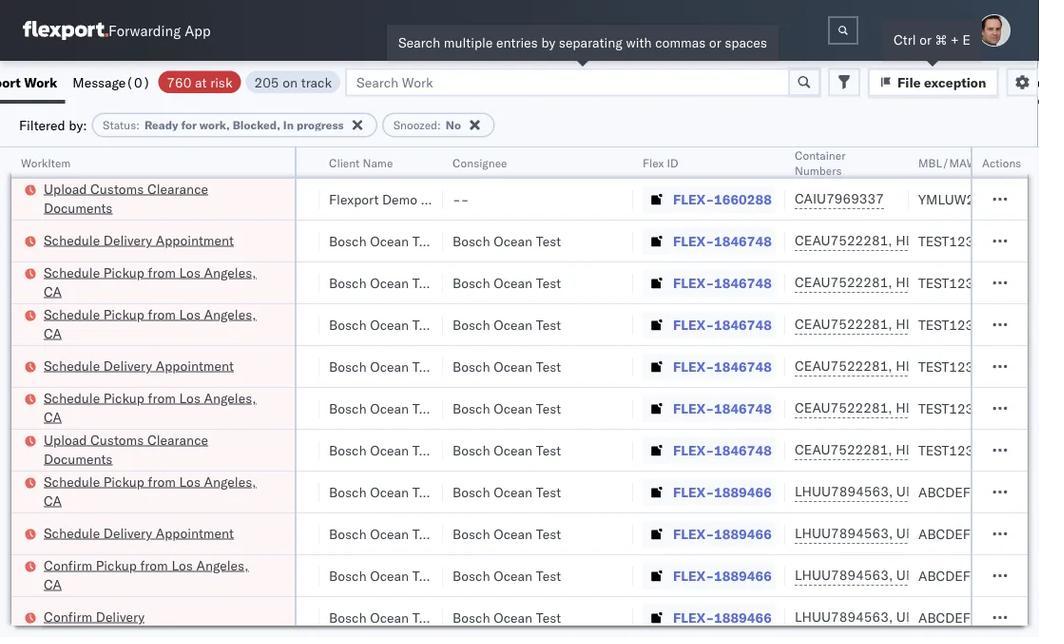 Task type: vqa. For each thing, say whether or not it's contained in the screenshot.
2nd PM from the top
no



Task type: locate. For each thing, give the bounding box(es) containing it.
bosch ocean test
[[329, 233, 438, 249], [453, 233, 562, 249], [329, 274, 438, 291], [453, 274, 562, 291], [329, 316, 438, 333], [453, 316, 562, 333], [329, 358, 438, 375], [453, 358, 562, 375], [329, 400, 438, 417], [453, 400, 562, 417], [329, 442, 438, 459], [453, 442, 562, 459], [329, 484, 438, 500], [453, 484, 562, 500], [329, 526, 438, 542], [453, 526, 562, 542], [329, 567, 438, 584], [453, 567, 562, 584], [329, 609, 438, 626], [453, 609, 562, 626]]

resize handle column header for flex id button
[[763, 147, 786, 637]]

10 flex- from the top
[[674, 567, 715, 584]]

bosch
[[329, 233, 367, 249], [453, 233, 490, 249], [329, 274, 367, 291], [453, 274, 490, 291], [329, 316, 367, 333], [453, 316, 490, 333], [329, 358, 367, 375], [453, 358, 490, 375], [329, 400, 367, 417], [453, 400, 490, 417], [329, 442, 367, 459], [453, 442, 490, 459], [329, 484, 367, 500], [453, 484, 490, 500], [329, 526, 367, 542], [453, 526, 490, 542], [329, 567, 367, 584], [453, 567, 490, 584], [329, 609, 367, 626], [453, 609, 490, 626]]

customs
[[90, 180, 144, 197], [90, 431, 144, 448]]

5 flex-1846748 from the top
[[674, 400, 772, 417]]

delivery inside "button"
[[96, 608, 145, 625]]

from for second schedule pickup from los angeles, ca link from the top
[[148, 306, 176, 323]]

0 vertical spatial documents
[[44, 199, 113, 216]]

2 1889466 from the top
[[715, 526, 772, 542]]

2 upload customs clearance documents link from the top
[[44, 430, 270, 469]]

flexport. image
[[23, 21, 108, 40]]

from
[[148, 264, 176, 281], [148, 306, 176, 323], [148, 390, 176, 406], [148, 473, 176, 490], [140, 557, 168, 574]]

760 at risk
[[167, 74, 233, 90]]

by:
[[69, 117, 87, 133]]

1 vertical spatial upload customs clearance documents link
[[44, 430, 270, 469]]

3 test123456 from the top
[[919, 316, 999, 333]]

angeles, for 3rd schedule pickup from los angeles, ca link from the top
[[204, 390, 256, 406]]

1 vertical spatial schedule delivery appointment button
[[44, 356, 234, 377]]

0 vertical spatial customs
[[90, 180, 144, 197]]

snoozed
[[394, 118, 438, 132]]

delivery
[[103, 232, 152, 248], [103, 357, 152, 374], [103, 525, 152, 541], [96, 608, 145, 625]]

filtered
[[19, 117, 65, 133]]

1 vertical spatial upload customs clearance documents
[[44, 431, 208, 467]]

--
[[453, 191, 469, 207]]

7 resize handle column header from the left
[[763, 147, 786, 637]]

2 schedule delivery appointment from the top
[[44, 357, 234, 374]]

0 vertical spatial schedule delivery appointment link
[[44, 231, 234, 250]]

1 vertical spatial appointment
[[156, 357, 234, 374]]

flex-1889466
[[674, 484, 772, 500], [674, 526, 772, 542], [674, 567, 772, 584], [674, 609, 772, 626]]

4 1889466 from the top
[[715, 609, 772, 626]]

0 horizontal spatial or
[[710, 34, 722, 51]]

-
[[453, 191, 461, 207], [461, 191, 469, 207]]

1 fcl from the top
[[248, 191, 272, 207]]

file exception button
[[869, 68, 999, 97], [869, 68, 999, 97]]

numbers inside container numbers
[[795, 163, 842, 177]]

schedule for third schedule delivery appointment button from the bottom
[[44, 232, 100, 248]]

1 vertical spatial upload customs clearance documents button
[[44, 430, 270, 470]]

risk
[[210, 74, 233, 90]]

schedule delivery appointment for first schedule delivery appointment link from the top of the page
[[44, 232, 234, 248]]

2 schedule pickup from los angeles, ca from the top
[[44, 306, 256, 342]]

ctrl or ⌘ + e
[[894, 31, 971, 48]]

snooze
[[139, 156, 176, 170]]

2 schedule delivery appointment link from the top
[[44, 356, 234, 375]]

angeles,
[[204, 264, 256, 281], [204, 306, 256, 323], [204, 390, 256, 406], [204, 473, 256, 490], [196, 557, 249, 574]]

5 ceau7522281, from the top
[[795, 400, 893, 416]]

1 uetu5238478 from the top
[[897, 483, 990, 500]]

from for fourth schedule pickup from los angeles, ca link from the bottom of the page
[[148, 264, 176, 281]]

6 fcl from the top
[[248, 400, 272, 417]]

4 schedule pickup from los angeles, ca button from the top
[[44, 472, 270, 512]]

0 horizontal spatial :
[[136, 118, 140, 132]]

(0)
[[126, 74, 151, 90]]

1 1846748 from the top
[[715, 233, 772, 249]]

1 horizontal spatial :
[[438, 118, 441, 132]]

delivery for first schedule delivery appointment link from the bottom
[[103, 525, 152, 541]]

1 vertical spatial clearance
[[147, 431, 208, 448]]

1 schedule pickup from los angeles, ca from the top
[[44, 264, 256, 300]]

5 resize handle column header from the left
[[421, 147, 443, 637]]

3 lhuu7894563, uetu5238478 from the top
[[795, 567, 990, 584]]

angeles, for confirm pickup from los angeles, ca link
[[196, 557, 249, 574]]

flex-1846748
[[674, 233, 772, 249], [674, 274, 772, 291], [674, 316, 772, 333], [674, 358, 772, 375], [674, 400, 772, 417], [674, 442, 772, 459]]

forwarding app
[[108, 21, 211, 39]]

2 vertical spatial appointment
[[156, 525, 234, 541]]

2 resize handle column header from the left
[[173, 147, 196, 637]]

ca for 3rd schedule pickup from los angeles, ca link from the top
[[44, 409, 62, 425]]

numbers down container
[[795, 163, 842, 177]]

205
[[254, 74, 279, 90]]

6 schedule from the top
[[44, 473, 100, 490]]

0 vertical spatial upload customs clearance documents
[[44, 180, 208, 216]]

numbers up ymluw236679313
[[988, 156, 1035, 170]]

1 vertical spatial customs
[[90, 431, 144, 448]]

hlxu6269489,
[[896, 232, 994, 249], [896, 274, 994, 291], [896, 316, 994, 333], [896, 358, 994, 374], [896, 400, 994, 416], [896, 441, 994, 458]]

pickup for 1st schedule pickup from los angeles, ca button from the top
[[103, 264, 145, 281]]

confirm
[[44, 557, 92, 574], [44, 608, 92, 625]]

1846748
[[715, 233, 772, 249], [715, 274, 772, 291], [715, 316, 772, 333], [715, 358, 772, 375], [715, 400, 772, 417], [715, 442, 772, 459]]

1 flex-1889466 from the top
[[674, 484, 772, 500]]

3 hlxu8 from the top
[[997, 316, 1040, 333]]

resize handle column header for container numbers button
[[887, 147, 910, 637]]

appointment for first schedule delivery appointment link from the top of the page
[[156, 232, 234, 248]]

1 vertical spatial upload
[[44, 431, 87, 448]]

container
[[795, 148, 846, 162]]

los
[[179, 264, 201, 281], [179, 306, 201, 323], [179, 390, 201, 406], [179, 473, 201, 490], [172, 557, 193, 574]]

angeles, inside 'confirm pickup from los angeles, ca'
[[196, 557, 249, 574]]

for
[[181, 118, 197, 132]]

6 flex-1846748 from the top
[[674, 442, 772, 459]]

id
[[667, 156, 679, 170]]

appointment for first schedule delivery appointment link from the bottom
[[156, 525, 234, 541]]

1 resize handle column header from the left
[[107, 147, 129, 637]]

customs for 1st upload customs clearance documents button
[[90, 180, 144, 197]]

3 schedule delivery appointment from the top
[[44, 525, 234, 541]]

1 hlxu6269489, from the top
[[896, 232, 994, 249]]

0 vertical spatial confirm
[[44, 557, 92, 574]]

uetu5238478
[[897, 483, 990, 500], [897, 525, 990, 542], [897, 567, 990, 584], [897, 609, 990, 626]]

3 1889466 from the top
[[715, 567, 772, 584]]

confirm up "confirm delivery"
[[44, 557, 92, 574]]

4 hlxu6269489, from the top
[[896, 358, 994, 374]]

ocean fcl
[[205, 191, 272, 207], [205, 233, 272, 249], [205, 274, 272, 291], [205, 316, 272, 333], [205, 358, 272, 375], [205, 400, 272, 417], [205, 442, 272, 459], [205, 484, 272, 500], [205, 526, 272, 542], [205, 567, 272, 584], [205, 609, 272, 626]]

1660288
[[715, 191, 772, 207]]

0 vertical spatial upload
[[44, 180, 87, 197]]

0 vertical spatial consignee
[[453, 156, 508, 170]]

1 lhuu7894563, from the top
[[795, 483, 894, 500]]

0 vertical spatial upload customs clearance documents button
[[44, 179, 270, 219]]

flex-
[[674, 191, 715, 207], [674, 233, 715, 249], [674, 274, 715, 291], [674, 316, 715, 333], [674, 358, 715, 375], [674, 400, 715, 417], [674, 442, 715, 459], [674, 484, 715, 500], [674, 526, 715, 542], [674, 567, 715, 584], [674, 609, 715, 626]]

0 horizontal spatial numbers
[[795, 163, 842, 177]]

pickup for confirm pickup from los angeles, ca button
[[96, 557, 137, 574]]

snoozed : no
[[394, 118, 461, 132]]

pickup inside 'confirm pickup from los angeles, ca'
[[96, 557, 137, 574]]

ca inside 'confirm pickup from los angeles, ca'
[[44, 576, 62, 593]]

4 ceau7522281, from the top
[[795, 358, 893, 374]]

fcl
[[248, 191, 272, 207], [248, 233, 272, 249], [248, 274, 272, 291], [248, 316, 272, 333], [248, 358, 272, 375], [248, 400, 272, 417], [248, 442, 272, 459], [248, 484, 272, 500], [248, 526, 272, 542], [248, 567, 272, 584], [248, 609, 272, 626]]

1 - from the left
[[453, 191, 461, 207]]

1 vertical spatial confirm
[[44, 608, 92, 625]]

ocean
[[205, 191, 244, 207], [205, 233, 244, 249], [370, 233, 409, 249], [494, 233, 533, 249], [205, 274, 244, 291], [370, 274, 409, 291], [494, 274, 533, 291], [205, 316, 244, 333], [370, 316, 409, 333], [494, 316, 533, 333], [205, 358, 244, 375], [370, 358, 409, 375], [494, 358, 533, 375], [205, 400, 244, 417], [370, 400, 409, 417], [494, 400, 533, 417], [205, 442, 244, 459], [370, 442, 409, 459], [494, 442, 533, 459], [205, 484, 244, 500], [370, 484, 409, 500], [494, 484, 533, 500], [205, 526, 244, 542], [370, 526, 409, 542], [494, 526, 533, 542], [205, 567, 244, 584], [370, 567, 409, 584], [494, 567, 533, 584], [205, 609, 244, 626], [370, 609, 409, 626], [494, 609, 533, 626]]

9 resize handle column header from the left
[[1006, 147, 1028, 637]]

file exception
[[898, 74, 987, 90]]

angeles, for second schedule pickup from los angeles, ca link from the top
[[204, 306, 256, 323]]

ca for first schedule pickup from los angeles, ca link from the bottom
[[44, 492, 62, 509]]

: left ready
[[136, 118, 140, 132]]

lhuu7894563, uetu5238478
[[795, 483, 990, 500], [795, 525, 990, 542], [795, 567, 990, 584], [795, 609, 990, 626]]

search multiple entries by separating with commas or spaces
[[399, 34, 768, 51]]

upload
[[44, 180, 87, 197], [44, 431, 87, 448]]

3 schedule delivery appointment button from the top
[[44, 524, 234, 545]]

4 lhuu7894563, from the top
[[795, 609, 894, 626]]

1889466
[[715, 484, 772, 500], [715, 526, 772, 542], [715, 567, 772, 584], [715, 609, 772, 626]]

3 schedule pickup from los angeles, ca from the top
[[44, 390, 256, 425]]

ca
[[44, 283, 62, 300], [44, 325, 62, 342], [44, 409, 62, 425], [44, 492, 62, 509], [44, 576, 62, 593]]

7 schedule from the top
[[44, 525, 100, 541]]

workitem button
[[11, 151, 276, 170]]

from for first schedule pickup from los angeles, ca link from the bottom
[[148, 473, 176, 490]]

schedule pickup from los angeles, ca for first schedule pickup from los angeles, ca link from the bottom
[[44, 473, 256, 509]]

commas
[[656, 34, 706, 51]]

caiu7969337
[[795, 190, 885, 207]]

schedule for 1st schedule delivery appointment button from the bottom
[[44, 525, 100, 541]]

0 vertical spatial clearance
[[147, 180, 208, 197]]

consignee up --
[[453, 156, 508, 170]]

confirm for confirm pickup from los angeles, ca
[[44, 557, 92, 574]]

ceau7522281, hlxu6269489, hlxu8
[[795, 232, 1040, 249], [795, 274, 1040, 291], [795, 316, 1040, 333], [795, 358, 1040, 374], [795, 400, 1040, 416], [795, 441, 1040, 458]]

appointment for second schedule delivery appointment link from the bottom
[[156, 357, 234, 374]]

1 upload customs clearance documents button from the top
[[44, 179, 270, 219]]

abcdefg78456546
[[919, 484, 1040, 500], [919, 526, 1040, 542], [919, 567, 1040, 584], [919, 609, 1040, 626]]

flex-1889466 button
[[643, 479, 776, 506], [643, 479, 776, 506], [643, 521, 776, 548], [643, 521, 776, 548], [643, 563, 776, 589], [643, 563, 776, 589], [643, 605, 776, 631], [643, 605, 776, 631]]

2 vertical spatial schedule delivery appointment
[[44, 525, 234, 541]]

3 flex-1846748 from the top
[[674, 316, 772, 333]]

1 schedule delivery appointment button from the top
[[44, 231, 234, 252]]

1 appointment from the top
[[156, 232, 234, 248]]

ca for fourth schedule pickup from los angeles, ca link from the bottom of the page
[[44, 283, 62, 300]]

ca for confirm pickup from los angeles, ca link
[[44, 576, 62, 593]]

clearance
[[147, 180, 208, 197], [147, 431, 208, 448]]

0 vertical spatial schedule delivery appointment
[[44, 232, 234, 248]]

or
[[920, 31, 932, 48], [710, 34, 722, 51]]

1 ceau7522281, from the top
[[795, 232, 893, 249]]

resize handle column header for consignee button
[[611, 147, 634, 637]]

1 horizontal spatial numbers
[[988, 156, 1035, 170]]

4 1846748 from the top
[[715, 358, 772, 375]]

consignee right demo
[[421, 191, 485, 207]]

6 hlxu8 from the top
[[997, 441, 1040, 458]]

None text field
[[829, 16, 859, 45]]

resize handle column header
[[107, 147, 129, 637], [173, 147, 196, 637], [272, 147, 295, 637], [297, 147, 320, 637], [421, 147, 443, 637], [611, 147, 634, 637], [763, 147, 786, 637], [887, 147, 910, 637], [1006, 147, 1028, 637]]

9 flex- from the top
[[674, 526, 715, 542]]

7 fcl from the top
[[248, 442, 272, 459]]

1 vertical spatial schedule delivery appointment link
[[44, 356, 234, 375]]

: left the no
[[438, 118, 441, 132]]

:
[[136, 118, 140, 132], [438, 118, 441, 132]]

los inside 'confirm pickup from los angeles, ca'
[[172, 557, 193, 574]]

2 documents from the top
[[44, 450, 113, 467]]

client
[[329, 156, 360, 170]]

5 hlxu6269489, from the top
[[896, 400, 994, 416]]

11 ocean fcl from the top
[[205, 609, 272, 626]]

appointment
[[156, 232, 234, 248], [156, 357, 234, 374], [156, 525, 234, 541]]

2 vertical spatial schedule delivery appointment button
[[44, 524, 234, 545]]

1 horizontal spatial or
[[920, 31, 932, 48]]

filtered by:
[[19, 117, 87, 133]]

5 fcl from the top
[[248, 358, 272, 375]]

1 ocean fcl from the top
[[205, 191, 272, 207]]

schedule delivery appointment button
[[44, 231, 234, 252], [44, 356, 234, 377], [44, 524, 234, 545]]

0 vertical spatial appointment
[[156, 232, 234, 248]]

flex id button
[[634, 151, 767, 170]]

1 vertical spatial documents
[[44, 450, 113, 467]]

1 vertical spatial schedule delivery appointment
[[44, 357, 234, 374]]

upload customs clearance documents link
[[44, 179, 270, 217], [44, 430, 270, 469]]

ceau7522281,
[[795, 232, 893, 249], [795, 274, 893, 291], [795, 316, 893, 333], [795, 358, 893, 374], [795, 400, 893, 416], [795, 441, 893, 458]]

numbers
[[988, 156, 1035, 170], [795, 163, 842, 177]]

2 vertical spatial schedule delivery appointment link
[[44, 524, 234, 543]]

760
[[167, 74, 192, 90]]

2 test123456 from the top
[[919, 274, 999, 291]]

confirm down 'confirm pickup from los angeles, ca'
[[44, 608, 92, 625]]

0 vertical spatial schedule delivery appointment button
[[44, 231, 234, 252]]

upload customs clearance documents
[[44, 180, 208, 216], [44, 431, 208, 467]]

schedule delivery appointment
[[44, 232, 234, 248], [44, 357, 234, 374], [44, 525, 234, 541]]

schedule delivery appointment for first schedule delivery appointment link from the bottom
[[44, 525, 234, 541]]

lhuu7894563,
[[795, 483, 894, 500], [795, 525, 894, 542], [795, 567, 894, 584], [795, 609, 894, 626]]

0 vertical spatial upload customs clearance documents link
[[44, 179, 270, 217]]

3 hlxu6269489, from the top
[[896, 316, 994, 333]]

9 ocean fcl from the top
[[205, 526, 272, 542]]

6 ocean fcl from the top
[[205, 400, 272, 417]]

1 hlxu8 from the top
[[997, 232, 1040, 249]]

1 1889466 from the top
[[715, 484, 772, 500]]

test123456
[[919, 233, 999, 249], [919, 274, 999, 291], [919, 316, 999, 333], [919, 358, 999, 375], [919, 400, 999, 417], [919, 442, 999, 459]]

hlxu8
[[997, 232, 1040, 249], [997, 274, 1040, 291], [997, 316, 1040, 333], [997, 358, 1040, 374], [997, 400, 1040, 416], [997, 441, 1040, 458]]

confirm inside "button"
[[44, 608, 92, 625]]

or left the "⌘"
[[920, 31, 932, 48]]

confirm inside 'confirm pickup from los angeles, ca'
[[44, 557, 92, 574]]

2 ca from the top
[[44, 325, 62, 342]]

flex-1846748 button
[[643, 228, 776, 254], [643, 228, 776, 254], [643, 270, 776, 296], [643, 270, 776, 296], [643, 312, 776, 338], [643, 312, 776, 338], [643, 353, 776, 380], [643, 353, 776, 380], [643, 395, 776, 422], [643, 395, 776, 422], [643, 437, 776, 464], [643, 437, 776, 464]]

2 customs from the top
[[90, 431, 144, 448]]

8 flex- from the top
[[674, 484, 715, 500]]

from inside 'confirm pickup from los angeles, ca'
[[140, 557, 168, 574]]

or left spaces
[[710, 34, 722, 51]]

5 ocean fcl from the top
[[205, 358, 272, 375]]

mode
[[205, 156, 235, 170]]

2 hlxu8 from the top
[[997, 274, 1040, 291]]

app
[[185, 21, 211, 39]]

documents
[[44, 199, 113, 216], [44, 450, 113, 467]]

4 ca from the top
[[44, 492, 62, 509]]



Task type: describe. For each thing, give the bounding box(es) containing it.
4 flex-1846748 from the top
[[674, 358, 772, 375]]

schedule pickup from los angeles, ca for second schedule pickup from los angeles, ca link from the top
[[44, 306, 256, 342]]

2 fcl from the top
[[248, 233, 272, 249]]

work,
[[200, 118, 230, 132]]

forwarding
[[108, 21, 181, 39]]

by
[[542, 34, 556, 51]]

3 ceau7522281, hlxu6269489, hlxu8 from the top
[[795, 316, 1040, 333]]

flexport demo consignee
[[329, 191, 485, 207]]

pickup for first schedule pickup from los angeles, ca button from the bottom of the page
[[103, 473, 145, 490]]

3 schedule pickup from los angeles, ca link from the top
[[44, 389, 270, 427]]

2 ceau7522281, hlxu6269489, hlxu8 from the top
[[795, 274, 1040, 291]]

3 1846748 from the top
[[715, 316, 772, 333]]

pickup for 3rd schedule pickup from los angeles, ca button from the bottom
[[103, 306, 145, 323]]

ca for second schedule pickup from los angeles, ca link from the top
[[44, 325, 62, 342]]

8 ocean fcl from the top
[[205, 484, 272, 500]]

exception
[[925, 74, 987, 90]]

2 flex- from the top
[[674, 233, 715, 249]]

8 fcl from the top
[[248, 484, 272, 500]]

6 ceau7522281, hlxu6269489, hlxu8 from the top
[[795, 441, 1040, 458]]

container numbers
[[795, 148, 846, 177]]

track
[[301, 74, 332, 90]]

demo
[[382, 191, 418, 207]]

6 ceau7522281, from the top
[[795, 441, 893, 458]]

1 vertical spatial consignee
[[421, 191, 485, 207]]

confirm for confirm delivery
[[44, 608, 92, 625]]

1 documents from the top
[[44, 199, 113, 216]]

flex
[[643, 156, 664, 170]]

5 ceau7522281, hlxu6269489, hlxu8 from the top
[[795, 400, 1040, 416]]

ymluw236679313
[[919, 191, 1040, 207]]

status
[[103, 118, 136, 132]]

6 1846748 from the top
[[715, 442, 772, 459]]

4 lhuu7894563, uetu5238478 from the top
[[795, 609, 990, 626]]

flexport
[[329, 191, 379, 207]]

mbl/mawb
[[919, 156, 985, 170]]

multiple
[[444, 34, 493, 51]]

4 uetu5238478 from the top
[[897, 609, 990, 626]]

Search Work text field
[[345, 68, 791, 97]]

client name
[[329, 156, 393, 170]]

1 lhuu7894563, uetu5238478 from the top
[[795, 483, 990, 500]]

2 - from the left
[[461, 191, 469, 207]]

resize handle column header for "client name" 'button'
[[421, 147, 443, 637]]

confirm pickup from los angeles, ca
[[44, 557, 249, 593]]

schedule delivery appointment for second schedule delivery appointment link from the bottom
[[44, 357, 234, 374]]

3 flex- from the top
[[674, 274, 715, 291]]

2 lhuu7894563, uetu5238478 from the top
[[795, 525, 990, 542]]

4 test123456 from the top
[[919, 358, 999, 375]]

1 schedule pickup from los angeles, ca link from the top
[[44, 263, 270, 301]]

confirm delivery button
[[44, 607, 145, 628]]

4 abcdefg78456546 from the top
[[919, 609, 1040, 626]]

container numbers button
[[786, 144, 890, 178]]

2 upload customs clearance documents button from the top
[[44, 430, 270, 470]]

pickup for second schedule pickup from los angeles, ca button from the bottom of the page
[[103, 390, 145, 406]]

2 abcdefg78456546 from the top
[[919, 526, 1040, 542]]

angeles, for fourth schedule pickup from los angeles, ca link from the bottom of the page
[[204, 264, 256, 281]]

2 schedule delivery appointment button from the top
[[44, 356, 234, 377]]

on
[[283, 74, 298, 90]]

10 ocean fcl from the top
[[205, 567, 272, 584]]

: for snoozed
[[438, 118, 441, 132]]

blocked,
[[233, 118, 281, 132]]

message
[[73, 74, 126, 90]]

4 hlxu8 from the top
[[997, 358, 1040, 374]]

file
[[898, 74, 921, 90]]

entries
[[497, 34, 538, 51]]

status : ready for work, blocked, in progress
[[103, 118, 344, 132]]

from for confirm pickup from los angeles, ca link
[[140, 557, 168, 574]]

1 flex-1846748 from the top
[[674, 233, 772, 249]]

flex-1660288
[[674, 191, 772, 207]]

6 test123456 from the top
[[919, 442, 999, 459]]

1 flex- from the top
[[674, 191, 715, 207]]

2 schedule pickup from los angeles, ca link from the top
[[44, 305, 270, 343]]

3 flex-1889466 from the top
[[674, 567, 772, 584]]

angeles, for first schedule pickup from los angeles, ca link from the bottom
[[204, 473, 256, 490]]

delivery for first schedule delivery appointment link from the top of the page
[[103, 232, 152, 248]]

confirm pickup from los angeles, ca link
[[44, 556, 270, 594]]

schedule for first schedule pickup from los angeles, ca button from the bottom of the page
[[44, 473, 100, 490]]

7 flex- from the top
[[674, 442, 715, 459]]

resize handle column header for mode button
[[297, 147, 320, 637]]

1 clearance from the top
[[147, 180, 208, 197]]

forwarding app link
[[23, 21, 211, 40]]

at
[[195, 74, 207, 90]]

2 upload from the top
[[44, 431, 87, 448]]

spaces
[[725, 34, 768, 51]]

confirm delivery
[[44, 608, 145, 625]]

6 hlxu6269489, from the top
[[896, 441, 994, 458]]

2 ocean fcl from the top
[[205, 233, 272, 249]]

client name button
[[320, 151, 424, 170]]

search
[[399, 34, 441, 51]]

schedule for second schedule pickup from los angeles, ca button from the bottom of the page
[[44, 390, 100, 406]]

4 fcl from the top
[[248, 316, 272, 333]]

5 flex- from the top
[[674, 358, 715, 375]]

confirm delivery link
[[44, 607, 145, 626]]

numbers for mbl/mawb numbers
[[988, 156, 1035, 170]]

customs for 2nd upload customs clearance documents button
[[90, 431, 144, 448]]

5 test123456 from the top
[[919, 400, 999, 417]]

actions
[[983, 156, 1022, 170]]

schedule for 1st schedule pickup from los angeles, ca button from the top
[[44, 264, 100, 281]]

: for status
[[136, 118, 140, 132]]

from for 3rd schedule pickup from los angeles, ca link from the top
[[148, 390, 176, 406]]

resize handle column header for workitem button
[[272, 147, 295, 637]]

2 clearance from the top
[[147, 431, 208, 448]]

consignee button
[[443, 151, 615, 170]]

3 uetu5238478 from the top
[[897, 567, 990, 584]]

workitem
[[21, 156, 71, 170]]

confirm pickup from los angeles, ca button
[[44, 556, 270, 596]]

2 lhuu7894563, from the top
[[795, 525, 894, 542]]

schedule pickup from los angeles, ca for fourth schedule pickup from los angeles, ca link from the bottom of the page
[[44, 264, 256, 300]]

3 ocean fcl from the top
[[205, 274, 272, 291]]

in
[[283, 118, 294, 132]]

mbl/mawb numbers button
[[910, 151, 1040, 170]]

delivery for confirm delivery link
[[96, 608, 145, 625]]

+
[[951, 31, 960, 48]]

flex id
[[643, 156, 679, 170]]

2 flex-1889466 from the top
[[674, 526, 772, 542]]

3 ceau7522281, from the top
[[795, 316, 893, 333]]

6 flex- from the top
[[674, 400, 715, 417]]

schedule for 2nd schedule delivery appointment button from the top
[[44, 357, 100, 374]]

3 abcdefg78456546 from the top
[[919, 567, 1040, 584]]

name
[[363, 156, 393, 170]]

ctrl
[[894, 31, 917, 48]]

delivery for second schedule delivery appointment link from the bottom
[[103, 357, 152, 374]]

2 hlxu6269489, from the top
[[896, 274, 994, 291]]

10 fcl from the top
[[248, 567, 272, 584]]

schedule for 3rd schedule pickup from los angeles, ca button from the bottom
[[44, 306, 100, 323]]

separating
[[559, 34, 623, 51]]

message (0)
[[73, 74, 151, 90]]

3 schedule delivery appointment link from the top
[[44, 524, 234, 543]]

⌘
[[936, 31, 948, 48]]

1 upload customs clearance documents from the top
[[44, 180, 208, 216]]

no
[[446, 118, 461, 132]]

e
[[963, 31, 971, 48]]

7 ocean fcl from the top
[[205, 442, 272, 459]]

progress
[[297, 118, 344, 132]]

with
[[626, 34, 652, 51]]

9 fcl from the top
[[248, 526, 272, 542]]

1 schedule delivery appointment link from the top
[[44, 231, 234, 250]]

11 fcl from the top
[[248, 609, 272, 626]]

4 schedule pickup from los angeles, ca link from the top
[[44, 472, 270, 510]]

2 upload customs clearance documents from the top
[[44, 431, 208, 467]]

1 upload customs clearance documents link from the top
[[44, 179, 270, 217]]

3 fcl from the top
[[248, 274, 272, 291]]

2 ceau7522281, from the top
[[795, 274, 893, 291]]

3 schedule pickup from los angeles, ca button from the top
[[44, 389, 270, 429]]

mode button
[[196, 151, 301, 170]]

4 flex-1889466 from the top
[[674, 609, 772, 626]]

schedule pickup from los angeles, ca for 3rd schedule pickup from los angeles, ca link from the top
[[44, 390, 256, 425]]

ready
[[145, 118, 178, 132]]

numbers for container numbers
[[795, 163, 842, 177]]

4 ocean fcl from the top
[[205, 316, 272, 333]]

mbl/mawb numbers
[[919, 156, 1035, 170]]

1 schedule pickup from los angeles, ca button from the top
[[44, 263, 270, 303]]

consignee inside button
[[453, 156, 508, 170]]

3 lhuu7894563, from the top
[[795, 567, 894, 584]]

205 on track
[[254, 74, 332, 90]]

5 1846748 from the top
[[715, 400, 772, 417]]



